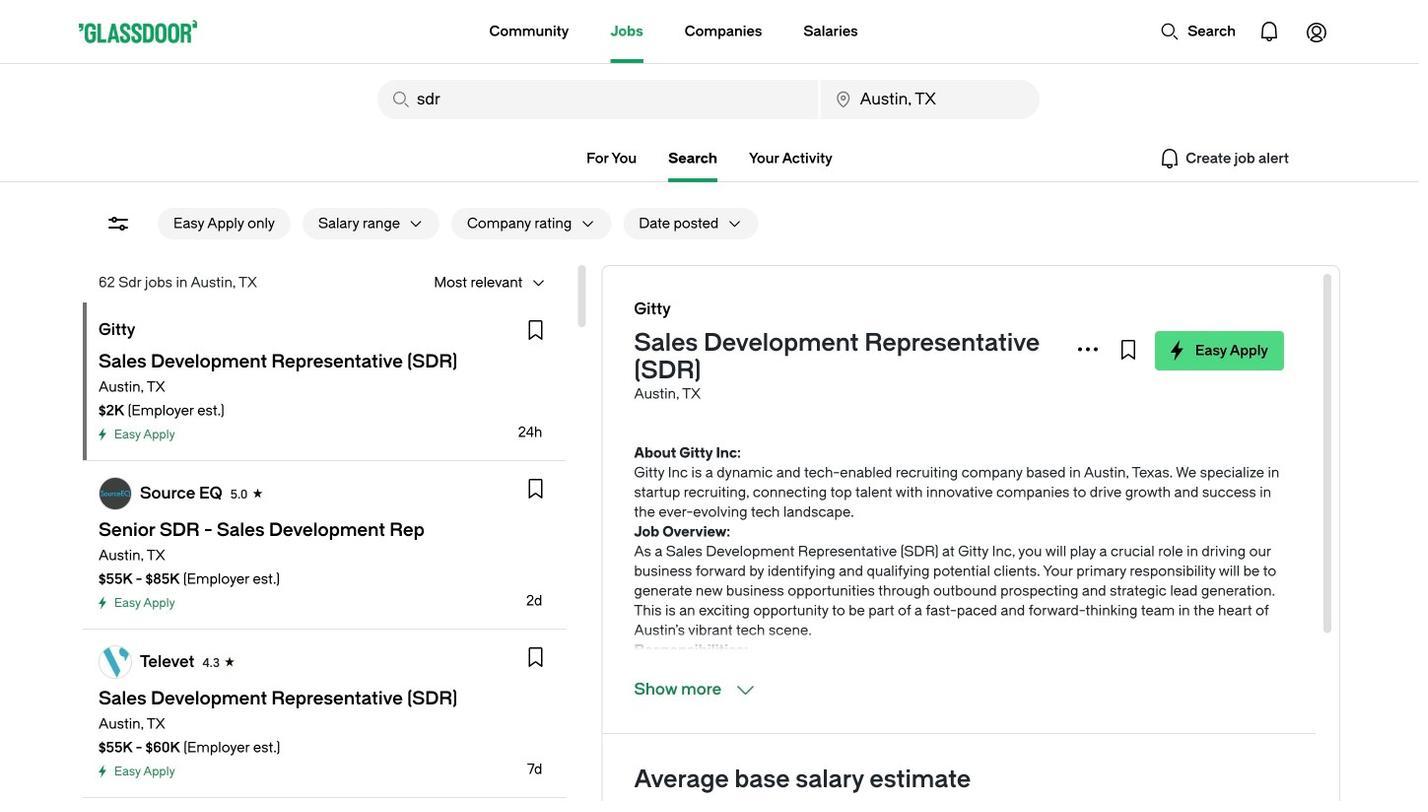 Task type: locate. For each thing, give the bounding box(es) containing it.
0 horizontal spatial none field
[[377, 80, 819, 119]]

televet logo image
[[100, 647, 131, 678]]

lottie animation container image
[[411, 0, 490, 61], [411, 0, 490, 61], [1246, 8, 1293, 55], [1246, 8, 1293, 55], [1160, 22, 1180, 41]]

None field
[[377, 80, 819, 119], [821, 80, 1040, 119]]

1 none field from the left
[[377, 80, 819, 119]]

lottie animation container image
[[1293, 8, 1340, 55], [1293, 8, 1340, 55], [1160, 22, 1180, 41]]

Search location field
[[821, 80, 1040, 119]]

2 none field from the left
[[821, 80, 1040, 119]]

1 horizontal spatial none field
[[821, 80, 1040, 119]]



Task type: describe. For each thing, give the bounding box(es) containing it.
jobs list element
[[83, 303, 566, 801]]

none field search keyword
[[377, 80, 819, 119]]

open filter menu image
[[106, 212, 130, 236]]

source eq logo image
[[100, 478, 131, 510]]

Search keyword field
[[377, 80, 819, 119]]

none field search location
[[821, 80, 1040, 119]]



Task type: vqa. For each thing, say whether or not it's contained in the screenshot.
The Source Eq Logo
yes



